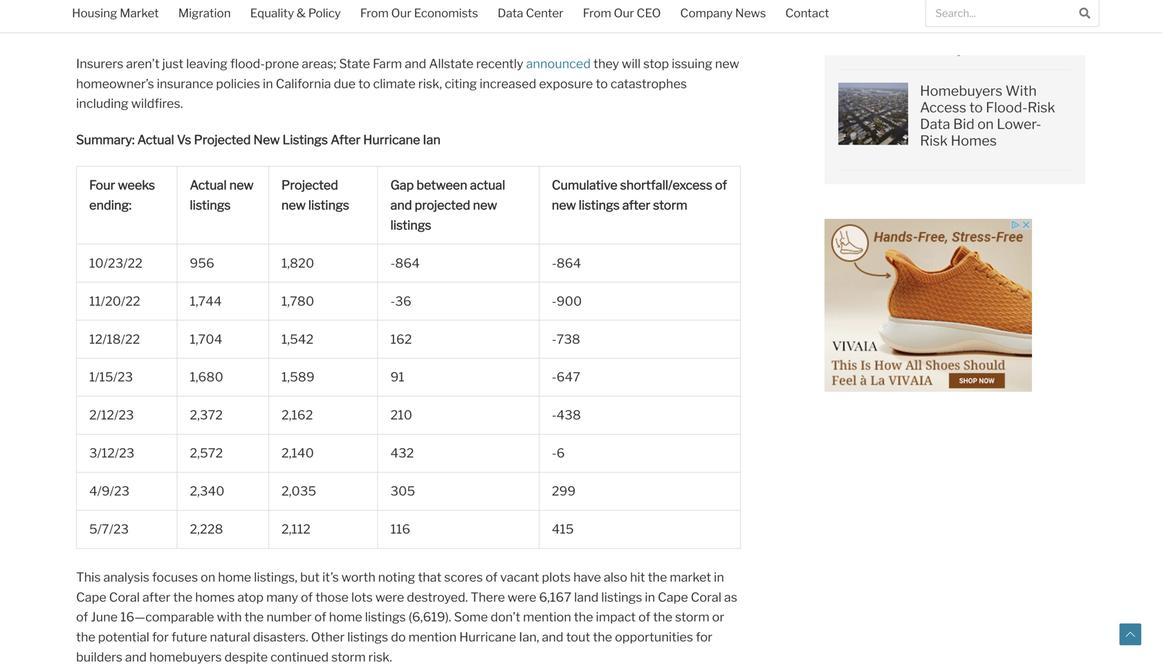 Task type: locate. For each thing, give the bounding box(es) containing it.
in down prone
[[263, 76, 273, 91]]

market
[[670, 570, 711, 585]]

None search field
[[926, 0, 1099, 27]]

864 up 36
[[395, 255, 420, 271]]

after inside cumulative shortfall/excess of new listings after storm
[[622, 198, 650, 213]]

1 horizontal spatial on
[[978, 115, 994, 132]]

0 vertical spatial risk
[[1028, 99, 1055, 116]]

wildfires.
[[131, 96, 183, 111]]

new down the actual
[[473, 198, 497, 213]]

hurricane left ian
[[363, 132, 420, 147]]

-6
[[552, 446, 565, 461]]

listings up impact
[[601, 590, 642, 605]]

1 vertical spatial in
[[714, 570, 724, 585]]

were down vacant at the bottom
[[508, 590, 536, 605]]

storm down 'shortfall/excess'
[[653, 198, 687, 213]]

0 horizontal spatial in
[[263, 76, 273, 91]]

listings
[[190, 198, 231, 213], [308, 198, 349, 213], [579, 198, 620, 213], [390, 217, 431, 233], [601, 590, 642, 605], [365, 610, 406, 625], [347, 629, 388, 645]]

in down hit
[[645, 590, 655, 605]]

data inside homebuyers with access to flood-risk data bid on lower- risk homes
[[920, 115, 950, 132]]

1 vertical spatial on
[[201, 570, 215, 585]]

coral down the analysis
[[109, 590, 140, 605]]

stop
[[643, 56, 669, 71]]

including
[[76, 96, 128, 111]]

0 horizontal spatial home
[[218, 570, 251, 585]]

to down they
[[596, 76, 608, 91]]

to left the "flood-"
[[969, 99, 983, 116]]

mention down 6,167
[[523, 610, 571, 625]]

leaving
[[186, 56, 228, 71]]

2,140
[[281, 446, 314, 461]]

announced
[[526, 56, 591, 71]]

listings,
[[254, 570, 298, 585]]

it's
[[322, 570, 339, 585]]

0 horizontal spatial to
[[358, 76, 370, 91]]

and down gap
[[390, 198, 412, 213]]

0 vertical spatial mention
[[523, 610, 571, 625]]

from inside from our economists link
[[360, 6, 389, 20]]

1 horizontal spatial mention
[[523, 610, 571, 625]]

the
[[648, 570, 667, 585], [173, 590, 193, 605], [244, 610, 264, 625], [574, 610, 593, 625], [653, 610, 673, 625], [76, 629, 95, 645], [593, 629, 612, 645]]

due
[[334, 76, 356, 91]]

2 vertical spatial in
[[645, 590, 655, 605]]

0 vertical spatial storm
[[653, 198, 687, 213]]

- for -864
[[552, 255, 557, 271]]

1 vertical spatial home
[[329, 610, 362, 625]]

1 horizontal spatial our
[[614, 6, 634, 20]]

coral
[[109, 590, 140, 605], [691, 590, 722, 605]]

2 horizontal spatial in
[[714, 570, 724, 585]]

of up there
[[486, 570, 498, 585]]

0 horizontal spatial projected
[[194, 132, 251, 147]]

shortfall/excess
[[620, 178, 712, 193]]

data
[[498, 6, 523, 20], [920, 115, 950, 132]]

listings down projected
[[390, 217, 431, 233]]

647
[[557, 370, 580, 385]]

new inside actual new listings
[[229, 178, 254, 193]]

from right policy
[[360, 6, 389, 20]]

2,112
[[281, 522, 311, 537]]

search image
[[1079, 7, 1090, 19]]

1 horizontal spatial data
[[920, 115, 950, 132]]

2 horizontal spatial to
[[969, 99, 983, 116]]

Search... search field
[[926, 0, 1071, 26]]

the down atop
[[244, 610, 264, 625]]

2 coral from the left
[[691, 590, 722, 605]]

the down impact
[[593, 629, 612, 645]]

- for 210
[[552, 408, 557, 423]]

mention down (6,619). on the bottom
[[409, 629, 457, 645]]

data left bid
[[920, 115, 950, 132]]

state
[[339, 56, 370, 71]]

from our ceo link
[[573, 0, 671, 29]]

the down focuses
[[173, 590, 193, 605]]

cape down this
[[76, 590, 106, 605]]

focuses
[[152, 570, 198, 585]]

0 horizontal spatial data
[[498, 6, 523, 20]]

1 our from the left
[[391, 6, 412, 20]]

this
[[76, 570, 101, 585]]

864 up 900
[[557, 255, 581, 271]]

equality & policy link
[[240, 0, 351, 29]]

there
[[471, 590, 505, 605]]

0 horizontal spatial were
[[375, 590, 404, 605]]

0 vertical spatial on
[[978, 115, 994, 132]]

-438
[[552, 408, 581, 423]]

land
[[574, 590, 599, 605]]

insurers aren't just leaving flood-prone areas; state farm and allstate recently announced
[[76, 56, 591, 71]]

1 horizontal spatial projected
[[281, 178, 338, 193]]

1 vertical spatial actual
[[190, 178, 227, 193]]

1 horizontal spatial home
[[329, 610, 362, 625]]

1,589
[[281, 370, 315, 385]]

after up 16—comparable
[[142, 590, 171, 605]]

from our ceo
[[583, 6, 661, 20]]

new down cumulative
[[552, 198, 576, 213]]

1 horizontal spatial for
[[696, 629, 713, 645]]

prone
[[265, 56, 299, 71]]

data left center
[[498, 6, 523, 20]]

to inside homebuyers with access to flood-risk data bid on lower- risk homes
[[969, 99, 983, 116]]

migration link
[[169, 0, 240, 29]]

of right 'shortfall/excess'
[[715, 178, 727, 193]]

1,704
[[190, 332, 222, 347]]

for down 16—comparable
[[152, 629, 169, 645]]

1 horizontal spatial coral
[[691, 590, 722, 605]]

-864 up 36
[[390, 255, 420, 271]]

2 from from the left
[[583, 6, 611, 20]]

-864 up -900
[[552, 255, 581, 271]]

hurricane down some
[[459, 629, 516, 645]]

1 vertical spatial after
[[142, 590, 171, 605]]

1 vertical spatial hurricane
[[459, 629, 516, 645]]

catastrophes
[[611, 76, 687, 91]]

weeks
[[118, 178, 155, 193]]

1 from from the left
[[360, 6, 389, 20]]

of down but
[[301, 590, 313, 605]]

policies
[[216, 76, 260, 91]]

864
[[395, 255, 420, 271], [557, 255, 581, 271]]

hurricane
[[363, 132, 420, 147], [459, 629, 516, 645]]

new inside "they will stop issuing new homeowner's insurance policies in california due to climate risk, citing increased exposure to catastrophes including wildfires."
[[715, 56, 739, 71]]

0 horizontal spatial hurricane
[[363, 132, 420, 147]]

0 vertical spatial in
[[263, 76, 273, 91]]

actual down vs at the left of the page
[[190, 178, 227, 193]]

for down or
[[696, 629, 713, 645]]

1 horizontal spatial actual
[[190, 178, 227, 193]]

1 vertical spatial storm
[[675, 610, 710, 625]]

1 coral from the left
[[109, 590, 140, 605]]

1 horizontal spatial risk
[[1028, 99, 1055, 116]]

as
[[724, 590, 737, 605]]

projected down the listings
[[281, 178, 338, 193]]

1,744
[[190, 294, 222, 309]]

in right market
[[714, 570, 724, 585]]

from for from our ceo
[[583, 6, 611, 20]]

1,680
[[190, 370, 223, 385]]

1 864 from the left
[[395, 255, 420, 271]]

2 -864 from the left
[[552, 255, 581, 271]]

home up atop
[[218, 570, 251, 585]]

new
[[715, 56, 739, 71], [229, 178, 254, 193], [281, 198, 306, 213], [473, 198, 497, 213], [552, 198, 576, 213]]

1 horizontal spatial from
[[583, 6, 611, 20]]

will
[[622, 56, 641, 71]]

flood-
[[986, 99, 1028, 116]]

many
[[266, 590, 298, 605]]

10/23/22
[[89, 255, 142, 271]]

actual left vs at the left of the page
[[137, 132, 174, 147]]

our for economists
[[391, 6, 412, 20]]

- up "-6"
[[552, 408, 557, 423]]

1 horizontal spatial 864
[[557, 255, 581, 271]]

cape down market
[[658, 590, 688, 605]]

listings inside 'gap between actual and projected new listings'
[[390, 217, 431, 233]]

1 horizontal spatial hurricane
[[459, 629, 516, 645]]

noting
[[378, 570, 415, 585]]

0 horizontal spatial our
[[391, 6, 412, 20]]

the up opportunities
[[653, 610, 673, 625]]

0 vertical spatial after
[[622, 198, 650, 213]]

listings up risk.
[[347, 629, 388, 645]]

1 horizontal spatial -864
[[552, 255, 581, 271]]

and inside 'gap between actual and projected new listings'
[[390, 198, 412, 213]]

tout
[[566, 629, 590, 645]]

415
[[552, 522, 574, 537]]

storm left or
[[675, 610, 710, 625]]

storm down other
[[331, 649, 366, 665]]

potential
[[98, 629, 149, 645]]

our left ceo
[[614, 6, 634, 20]]

0 horizontal spatial 864
[[395, 255, 420, 271]]

0 vertical spatial hurricane
[[363, 132, 420, 147]]

between
[[417, 178, 467, 193]]

- up -900
[[552, 255, 557, 271]]

0 horizontal spatial cape
[[76, 590, 106, 605]]

0 horizontal spatial after
[[142, 590, 171, 605]]

0 horizontal spatial coral
[[109, 590, 140, 605]]

projected right vs at the left of the page
[[194, 132, 251, 147]]

1 horizontal spatial cape
[[658, 590, 688, 605]]

atop
[[237, 590, 264, 605]]

the right hit
[[648, 570, 667, 585]]

our left the "economists"
[[391, 6, 412, 20]]

2 vertical spatial storm
[[331, 649, 366, 665]]

738
[[557, 332, 580, 347]]

listings down cumulative
[[579, 198, 620, 213]]

1 vertical spatial data
[[920, 115, 950, 132]]

of
[[715, 178, 727, 193], [486, 570, 498, 585], [301, 590, 313, 605], [76, 610, 88, 625], [314, 610, 326, 625], [638, 610, 651, 625]]

2 864 from the left
[[557, 255, 581, 271]]

insurance
[[157, 76, 213, 91]]

210
[[390, 408, 412, 423]]

from inside from our ceo link
[[583, 6, 611, 20]]

1 were from the left
[[375, 590, 404, 605]]

were down noting
[[375, 590, 404, 605]]

new right issuing
[[715, 56, 739, 71]]

new
[[253, 132, 280, 147]]

risk
[[1028, 99, 1055, 116], [920, 132, 948, 149]]

to right due
[[358, 76, 370, 91]]

2 our from the left
[[614, 6, 634, 20]]

- up 299
[[552, 446, 557, 461]]

future
[[171, 629, 207, 645]]

scores
[[444, 570, 483, 585]]

on right bid
[[978, 115, 994, 132]]

- for 91
[[552, 370, 557, 385]]

1 for from the left
[[152, 629, 169, 645]]

home down the "those"
[[329, 610, 362, 625]]

company news
[[680, 6, 766, 20]]

cumulative shortfall/excess of new listings after storm
[[552, 178, 727, 213]]

0 vertical spatial actual
[[137, 132, 174, 147]]

from our economists link
[[351, 0, 488, 29]]

1 cape from the left
[[76, 590, 106, 605]]

- down -738
[[552, 370, 557, 385]]

new up '1,820' on the top of the page
[[281, 198, 306, 213]]

1 vertical spatial projected
[[281, 178, 338, 193]]

projected
[[415, 198, 470, 213]]

0 horizontal spatial on
[[201, 570, 215, 585]]

0 horizontal spatial risk
[[920, 132, 948, 149]]

- up -738
[[552, 294, 557, 309]]

actual
[[137, 132, 174, 147], [190, 178, 227, 193]]

increased
[[480, 76, 536, 91]]

in
[[263, 76, 273, 91], [714, 570, 724, 585], [645, 590, 655, 605]]

announced link
[[526, 56, 591, 71]]

some
[[454, 610, 488, 625]]

0 horizontal spatial for
[[152, 629, 169, 645]]

0 vertical spatial projected
[[194, 132, 251, 147]]

- up -647
[[552, 332, 557, 347]]

listings up 956
[[190, 198, 231, 213]]

0 horizontal spatial from
[[360, 6, 389, 20]]

farm
[[373, 56, 402, 71]]

on up homes
[[201, 570, 215, 585]]

from up they
[[583, 6, 611, 20]]

1 vertical spatial mention
[[409, 629, 457, 645]]

this analysis focuses on home listings, but it's worth noting that scores of vacant plots have also hit the market in cape coral after the homes atop many of those lots were destroyed. there were 6,167 land listings in cape coral as of june 16—comparable with the number of home listings (6,619). some don't mention the impact of the storm or the potential for future natural disasters. other listings do mention hurricane ian, and tout the opportunities for builders and homebuyers despite continued storm risk.
[[76, 570, 737, 665]]

after down 'shortfall/excess'
[[622, 198, 650, 213]]

for
[[152, 629, 169, 645], [696, 629, 713, 645]]

432
[[390, 446, 414, 461]]

on
[[978, 115, 994, 132], [201, 570, 215, 585]]

listings up '1,820' on the top of the page
[[308, 198, 349, 213]]

0 horizontal spatial -864
[[390, 255, 420, 271]]

data inside data center link
[[498, 6, 523, 20]]

new down summary: actual vs projected new listings after hurricane ian
[[229, 178, 254, 193]]

the up 'builders'
[[76, 629, 95, 645]]

1 horizontal spatial were
[[508, 590, 536, 605]]

coral up or
[[691, 590, 722, 605]]

-738
[[552, 332, 580, 347]]

our
[[391, 6, 412, 20], [614, 6, 634, 20]]

vs
[[177, 132, 191, 147]]

2,162
[[281, 408, 313, 423]]

and
[[405, 56, 426, 71], [390, 198, 412, 213], [542, 629, 564, 645], [125, 649, 147, 665]]

after inside this analysis focuses on home listings, but it's worth noting that scores of vacant plots have also hit the market in cape coral after the homes atop many of those lots were destroyed. there were 6,167 land listings in cape coral as of june 16—comparable with the number of home listings (6,619). some don't mention the impact of the storm or the potential for future natural disasters. other listings do mention hurricane ian, and tout the opportunities for builders and homebuyers despite continued storm risk.
[[142, 590, 171, 605]]

on inside homebuyers with access to flood-risk data bid on lower- risk homes
[[978, 115, 994, 132]]

2 were from the left
[[508, 590, 536, 605]]

new inside cumulative shortfall/excess of new listings after storm
[[552, 198, 576, 213]]

0 vertical spatial data
[[498, 6, 523, 20]]

-
[[390, 255, 395, 271], [552, 255, 557, 271], [390, 294, 395, 309], [552, 294, 557, 309], [552, 332, 557, 347], [552, 370, 557, 385], [552, 408, 557, 423], [552, 446, 557, 461]]

1 horizontal spatial after
[[622, 198, 650, 213]]

3/12/23
[[89, 446, 134, 461]]



Task type: describe. For each thing, give the bounding box(es) containing it.
recently
[[476, 56, 523, 71]]

of up other
[[314, 610, 326, 625]]

four weeks ending:
[[89, 178, 155, 213]]

plots
[[542, 570, 571, 585]]

vacant
[[500, 570, 539, 585]]

2,340
[[190, 484, 225, 499]]

of up opportunities
[[638, 610, 651, 625]]

just
[[162, 56, 183, 71]]

impact
[[596, 610, 636, 625]]

2,228
[[190, 522, 223, 537]]

- for -36
[[552, 294, 557, 309]]

1,542
[[281, 332, 314, 347]]

91
[[390, 370, 404, 385]]

actual new listings
[[190, 178, 254, 213]]

listings inside cumulative shortfall/excess of new listings after storm
[[579, 198, 620, 213]]

economists
[[414, 6, 478, 20]]

6
[[557, 446, 565, 461]]

1 vertical spatial risk
[[920, 132, 948, 149]]

0 horizontal spatial actual
[[137, 132, 174, 147]]

climate
[[373, 76, 416, 91]]

of left june
[[76, 610, 88, 625]]

opportunities
[[615, 629, 693, 645]]

with
[[217, 610, 242, 625]]

hurricane inside this analysis focuses on home listings, but it's worth noting that scores of vacant plots have also hit the market in cape coral after the homes atop many of those lots were destroyed. there were 6,167 land listings in cape coral as of june 16—comparable with the number of home listings (6,619). some don't mention the impact of the storm or the potential for future natural disasters. other listings do mention hurricane ian, and tout the opportunities for builders and homebuyers despite continued storm risk.
[[459, 629, 516, 645]]

36
[[395, 294, 411, 309]]

despite
[[224, 649, 268, 665]]

from our economists
[[360, 6, 478, 20]]

company news link
[[671, 0, 776, 29]]

projected new listings
[[281, 178, 349, 213]]

analysis
[[103, 570, 149, 585]]

and down potential
[[125, 649, 147, 665]]

ad element
[[825, 219, 1032, 392]]

1/15/23
[[89, 370, 133, 385]]

risk.
[[368, 649, 392, 665]]

listings inside 'projected new listings'
[[308, 198, 349, 213]]

summary:
[[76, 132, 135, 147]]

continued
[[270, 649, 329, 665]]

disasters.
[[253, 629, 308, 645]]

299
[[552, 484, 576, 499]]

4/9/23
[[89, 484, 129, 499]]

issuing
[[672, 56, 712, 71]]

in inside "they will stop issuing new homeowner's insurance policies in california due to climate risk, citing increased exposure to catastrophes including wildfires."
[[263, 76, 273, 91]]

that
[[418, 570, 442, 585]]

on inside this analysis focuses on home listings, but it's worth noting that scores of vacant plots have also hit the market in cape coral after the homes atop many of those lots were destroyed. there were 6,167 land listings in cape coral as of june 16—comparable with the number of home listings (6,619). some don't mention the impact of the storm or the potential for future natural disasters. other listings do mention hurricane ian, and tout the opportunities for builders and homebuyers despite continued storm risk.
[[201, 570, 215, 585]]

with
[[1006, 82, 1037, 99]]

&
[[297, 6, 306, 20]]

listings up do
[[365, 610, 406, 625]]

access
[[920, 99, 966, 116]]

ending:
[[89, 198, 132, 213]]

2 for from the left
[[696, 629, 713, 645]]

citing
[[445, 76, 477, 91]]

projected inside 'projected new listings'
[[281, 178, 338, 193]]

market
[[120, 6, 159, 20]]

0 horizontal spatial mention
[[409, 629, 457, 645]]

1,820
[[281, 255, 314, 271]]

new inside 'projected new listings'
[[281, 198, 306, 213]]

- for 162
[[552, 332, 557, 347]]

have
[[573, 570, 601, 585]]

builders
[[76, 649, 122, 665]]

gap between actual and projected new listings
[[390, 178, 505, 233]]

areas;
[[302, 56, 336, 71]]

number
[[266, 610, 312, 625]]

from for from our economists
[[360, 6, 389, 20]]

1 -864 from the left
[[390, 255, 420, 271]]

lots
[[351, 590, 373, 605]]

listings inside actual new listings
[[190, 198, 231, 213]]

don't
[[491, 610, 520, 625]]

12/18/22
[[89, 332, 140, 347]]

1 horizontal spatial to
[[596, 76, 608, 91]]

actual inside actual new listings
[[190, 178, 227, 193]]

-900
[[552, 294, 582, 309]]

they will stop issuing new homeowner's insurance policies in california due to climate risk, citing increased exposure to catastrophes including wildfires.
[[76, 56, 739, 111]]

our for ceo
[[614, 6, 634, 20]]

900
[[557, 294, 582, 309]]

1 horizontal spatial in
[[645, 590, 655, 605]]

5/7/23
[[89, 522, 129, 537]]

equality & policy
[[250, 6, 341, 20]]

new inside 'gap between actual and projected new listings'
[[473, 198, 497, 213]]

the down land on the bottom of the page
[[574, 610, 593, 625]]

2 cape from the left
[[658, 590, 688, 605]]

aren't
[[126, 56, 160, 71]]

956
[[190, 255, 214, 271]]

equality
[[250, 6, 294, 20]]

contact link
[[776, 0, 839, 29]]

1,780
[[281, 294, 314, 309]]

- up 162
[[390, 294, 395, 309]]

2/12/23
[[89, 408, 134, 423]]

305
[[390, 484, 415, 499]]

of inside cumulative shortfall/excess of new listings after storm
[[715, 178, 727, 193]]

-647
[[552, 370, 580, 385]]

- up -36
[[390, 255, 395, 271]]

housing market link
[[62, 0, 169, 29]]

gap
[[390, 178, 414, 193]]

housing market
[[72, 6, 159, 20]]

162
[[390, 332, 412, 347]]

2,572
[[190, 446, 223, 461]]

homes
[[951, 132, 997, 149]]

(6,619).
[[409, 610, 451, 625]]

and right ian,
[[542, 629, 564, 645]]

storm inside cumulative shortfall/excess of new listings after storm
[[653, 198, 687, 213]]

do
[[391, 629, 406, 645]]

destroyed.
[[407, 590, 468, 605]]

438
[[557, 408, 581, 423]]

homeowner's
[[76, 76, 154, 91]]

and up risk,
[[405, 56, 426, 71]]

or
[[712, 610, 724, 625]]

- for 432
[[552, 446, 557, 461]]

news
[[735, 6, 766, 20]]

other
[[311, 629, 345, 645]]

0 vertical spatial home
[[218, 570, 251, 585]]

116
[[390, 522, 410, 537]]

but
[[300, 570, 320, 585]]



Task type: vqa. For each thing, say whether or not it's contained in the screenshot.


